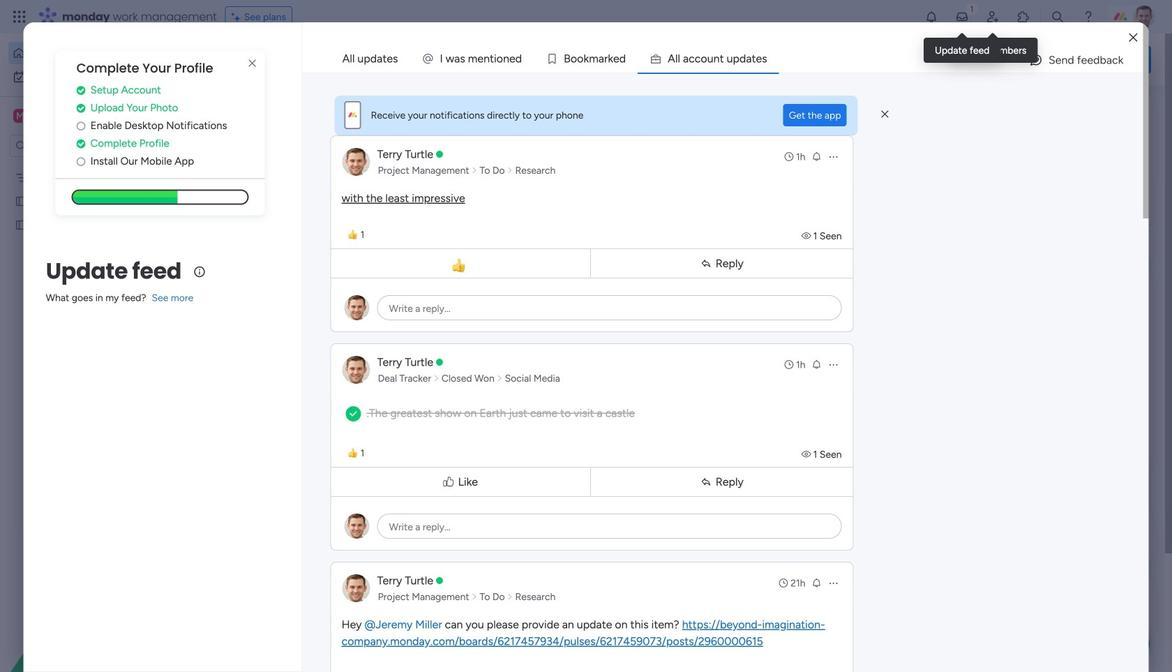 Task type: locate. For each thing, give the bounding box(es) containing it.
option
[[8, 42, 170, 64], [8, 66, 170, 88], [0, 165, 178, 168]]

2 public board image from the top
[[15, 218, 28, 232]]

update feed image
[[956, 10, 970, 24]]

close recently visited image
[[216, 114, 232, 131]]

1 reminder image from the top
[[812, 151, 823, 162]]

1 horizontal spatial dapulse x slim image
[[882, 108, 889, 121]]

1 public board image from the left
[[461, 255, 477, 270]]

1 horizontal spatial public board image
[[690, 255, 705, 270]]

public board image up component icon
[[690, 255, 705, 270]]

lottie animation image
[[547, 34, 940, 87], [0, 531, 178, 672]]

1 vertical spatial public board image
[[15, 218, 28, 232]]

options image
[[828, 151, 839, 162], [828, 359, 839, 370]]

1 vertical spatial lottie animation element
[[0, 531, 178, 672]]

v2 bolt switch image
[[1063, 52, 1071, 67]]

reminder image for options image associated with v2 seen icon
[[812, 359, 823, 370]]

tab list
[[331, 45, 1144, 73]]

1 image
[[966, 1, 979, 16]]

check circle image up "workspace selection" element
[[77, 85, 85, 95]]

v2 seen image
[[802, 449, 814, 460]]

public board image for component icon
[[690, 255, 705, 270]]

getting started element
[[942, 509, 1152, 565]]

component image
[[461, 277, 474, 289]]

give feedback image
[[1030, 53, 1044, 67]]

1 check circle image from the top
[[77, 85, 85, 95]]

check circle image up search in workspace field
[[77, 103, 85, 113]]

1 vertical spatial options image
[[828, 359, 839, 370]]

help image
[[1082, 10, 1096, 24]]

circle o image up search in workspace field
[[77, 121, 85, 131]]

0 vertical spatial options image
[[828, 151, 839, 162]]

reminder image for options image for v2 seen image
[[812, 151, 823, 162]]

1 horizontal spatial lottie animation image
[[547, 34, 940, 87]]

reminder image
[[812, 577, 823, 588]]

0 vertical spatial lottie animation element
[[547, 34, 940, 87]]

monday marketplace image
[[1017, 10, 1031, 24]]

2 horizontal spatial dapulse x slim image
[[1131, 101, 1148, 118]]

slider arrow image for options icon
[[507, 590, 513, 604]]

0 horizontal spatial public board image
[[461, 255, 477, 270]]

1 vertical spatial lottie animation image
[[0, 531, 178, 672]]

0 vertical spatial reminder image
[[812, 151, 823, 162]]

check circle image
[[77, 85, 85, 95], [77, 103, 85, 113], [77, 138, 85, 149]]

circle o image down search in workspace field
[[77, 156, 85, 167]]

lottie animation element
[[547, 34, 940, 87], [0, 531, 178, 672]]

0 horizontal spatial lottie animation image
[[0, 531, 178, 672]]

1 vertical spatial check circle image
[[77, 103, 85, 113]]

0 vertical spatial lottie animation image
[[547, 34, 940, 87]]

component image
[[690, 277, 702, 289]]

close image
[[1130, 33, 1138, 43]]

0 vertical spatial circle o image
[[77, 121, 85, 131]]

2 vertical spatial option
[[0, 165, 178, 168]]

slider arrow image
[[507, 163, 513, 177], [434, 371, 440, 385], [497, 371, 503, 385], [472, 590, 478, 604], [507, 590, 513, 604]]

1 vertical spatial circle o image
[[77, 156, 85, 167]]

public board image up component image
[[461, 255, 477, 270]]

2 reminder image from the top
[[812, 359, 823, 370]]

0 vertical spatial option
[[8, 42, 170, 64]]

1 vertical spatial reminder image
[[812, 359, 823, 370]]

public board image
[[15, 195, 28, 208], [15, 218, 28, 232]]

notifications image
[[925, 10, 939, 24]]

check circle image down "workspace selection" element
[[77, 138, 85, 149]]

dapulse x slim image
[[244, 55, 261, 72], [1131, 101, 1148, 118], [882, 108, 889, 121]]

1 options image from the top
[[828, 151, 839, 162]]

circle o image
[[77, 121, 85, 131], [77, 156, 85, 167]]

0 vertical spatial public board image
[[15, 195, 28, 208]]

public board image
[[461, 255, 477, 270], [690, 255, 705, 270]]

list box
[[0, 163, 178, 425]]

reminder image
[[812, 151, 823, 162], [812, 359, 823, 370]]

2 public board image from the left
[[690, 255, 705, 270]]

select product image
[[13, 10, 27, 24]]

2 options image from the top
[[828, 359, 839, 370]]

0 vertical spatial check circle image
[[77, 85, 85, 95]]

remove from favorites image
[[414, 255, 428, 269]]

2 vertical spatial check circle image
[[77, 138, 85, 149]]

0 horizontal spatial lottie animation element
[[0, 531, 178, 672]]

tab
[[331, 45, 410, 73]]



Task type: describe. For each thing, give the bounding box(es) containing it.
public board image for component image
[[461, 255, 477, 270]]

help center element
[[942, 576, 1152, 632]]

Search in workspace field
[[29, 138, 117, 154]]

options image for v2 seen image
[[828, 151, 839, 162]]

slider arrow image for options image associated with v2 seen icon
[[497, 371, 503, 385]]

1 circle o image from the top
[[77, 121, 85, 131]]

slider arrow image for options image for v2 seen image
[[507, 163, 513, 177]]

v2 user feedback image
[[954, 52, 964, 68]]

v2 seen image
[[802, 230, 814, 242]]

add to favorites image
[[642, 255, 656, 269]]

invite members image
[[986, 10, 1000, 24]]

3 check circle image from the top
[[77, 138, 85, 149]]

options image for v2 seen icon
[[828, 359, 839, 370]]

workspace selection element
[[13, 108, 117, 126]]

see plans image
[[232, 9, 244, 25]]

2 circle o image from the top
[[77, 156, 85, 167]]

1 vertical spatial option
[[8, 66, 170, 88]]

search everything image
[[1051, 10, 1065, 24]]

1 element
[[356, 526, 373, 542]]

0 horizontal spatial dapulse x slim image
[[244, 55, 261, 72]]

terry turtle image
[[1134, 6, 1156, 28]]

options image
[[828, 578, 839, 589]]

1 public board image from the top
[[15, 195, 28, 208]]

1 horizontal spatial lottie animation element
[[547, 34, 940, 87]]

contact sales element
[[942, 643, 1152, 672]]

close my workspaces image
[[216, 656, 232, 672]]

slider arrow image
[[472, 163, 478, 177]]

2 check circle image from the top
[[77, 103, 85, 113]]

quick search results list box
[[216, 131, 909, 487]]

workspace image
[[13, 108, 27, 124]]



Task type: vqa. For each thing, say whether or not it's contained in the screenshot.
workspace options image on the top of the page
no



